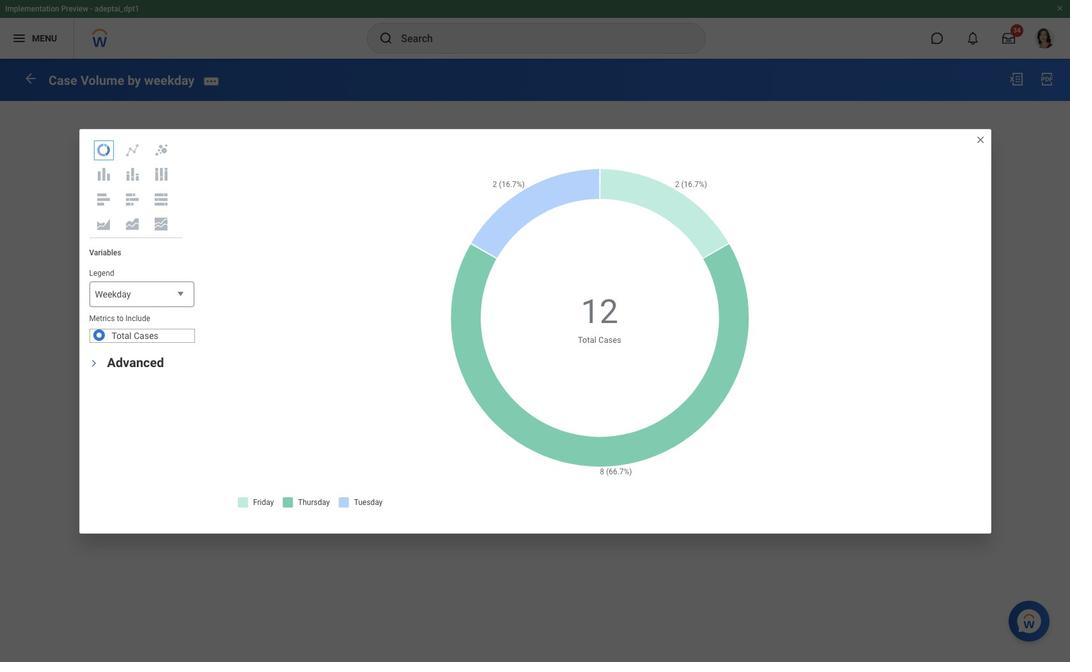 Task type: locate. For each thing, give the bounding box(es) containing it.
notifications large image
[[967, 32, 979, 45]]

1 horizontal spatial total
[[578, 336, 596, 345]]

12 dialog
[[79, 129, 991, 534]]

total down the 12 on the right
[[578, 336, 596, 345]]

variables group
[[80, 239, 204, 353]]

clustered column image
[[96, 167, 111, 182]]

clustered bar image
[[96, 192, 111, 207]]

implementation preview -   adeptai_dpt1 banner
[[0, 0, 1070, 59]]

total
[[112, 331, 132, 341], [578, 336, 596, 345]]

0 horizontal spatial cases
[[134, 331, 158, 341]]

cases down 12 button
[[598, 336, 621, 345]]

previous page image
[[23, 71, 38, 86]]

legend
[[89, 269, 114, 278]]

volume
[[80, 73, 124, 88]]

cases
[[134, 331, 158, 341], [598, 336, 621, 345]]

case volume by weekday
[[49, 73, 195, 88]]

cases down include
[[134, 331, 158, 341]]

total cases
[[112, 331, 158, 341]]

donut image
[[96, 142, 111, 158]]

search image
[[378, 31, 393, 46]]

preview
[[61, 4, 88, 13]]

legend group
[[89, 268, 194, 308]]

weekday
[[144, 73, 195, 88]]

line image
[[125, 142, 140, 158]]

bubble image
[[153, 142, 169, 158]]

0 horizontal spatial total
[[112, 331, 132, 341]]

to
[[117, 314, 124, 323]]

close chart settings image
[[975, 135, 985, 145]]

case volume by weekday link
[[49, 73, 195, 88]]

close environment banner image
[[1056, 4, 1064, 12]]

total inside metrics to include group
[[112, 331, 132, 341]]

case volume by weekday main content
[[0, 59, 1070, 144]]

cases inside metrics to include group
[[134, 331, 158, 341]]

1 horizontal spatial cases
[[598, 336, 621, 345]]

12 button
[[581, 290, 620, 334]]

by
[[127, 73, 141, 88]]

metrics
[[89, 314, 115, 323]]

weekday button
[[89, 282, 194, 308]]

total down to
[[112, 331, 132, 341]]



Task type: vqa. For each thing, say whether or not it's contained in the screenshot.
100% AREA IMAGE
yes



Task type: describe. For each thing, give the bounding box(es) containing it.
100% column image
[[153, 167, 169, 182]]

variables
[[89, 249, 121, 258]]

cases inside "12 total cases"
[[598, 336, 621, 345]]

advanced
[[107, 355, 164, 371]]

implementation preview -   adeptai_dpt1
[[5, 4, 139, 13]]

advanced button
[[107, 355, 164, 371]]

view printable version (pdf) image
[[1039, 72, 1055, 87]]

case
[[49, 73, 77, 88]]

12
[[581, 292, 618, 331]]

metrics to include
[[89, 314, 150, 323]]

stacked bar image
[[125, 192, 140, 207]]

implementation
[[5, 4, 59, 13]]

overlaid area image
[[96, 217, 111, 232]]

adeptai_dpt1
[[95, 4, 139, 13]]

100% area image
[[153, 217, 169, 232]]

total inside "12 total cases"
[[578, 336, 596, 345]]

weekday
[[95, 289, 131, 300]]

stacked area image
[[125, 217, 140, 232]]

chevron down image
[[89, 356, 98, 371]]

inbox large image
[[1002, 32, 1015, 45]]

100% bar image
[[153, 192, 169, 207]]

export to excel image
[[1009, 72, 1024, 87]]

metrics to include group
[[89, 314, 195, 343]]

-
[[90, 4, 93, 13]]

12 total cases
[[578, 292, 621, 345]]

include
[[125, 314, 150, 323]]

profile logan mcneil element
[[1027, 24, 1062, 52]]

stacked column image
[[125, 167, 140, 182]]



